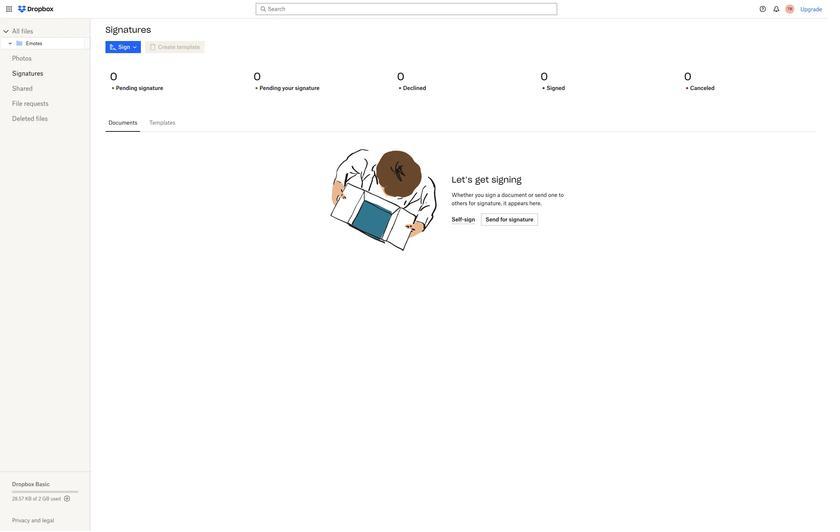 Task type: describe. For each thing, give the bounding box(es) containing it.
document
[[502, 192, 527, 198]]

pending signature
[[116, 85, 163, 91]]

upgrade
[[801, 6, 823, 12]]

all files
[[12, 28, 33, 35]]

signatures link
[[12, 66, 78, 81]]

0 for pending your signature
[[254, 70, 261, 83]]

send
[[486, 216, 499, 223]]

get
[[475, 175, 489, 185]]

to
[[559, 192, 564, 198]]

declined
[[403, 85, 426, 91]]

shared
[[12, 85, 33, 92]]

templates
[[149, 120, 175, 126]]

used
[[51, 497, 61, 502]]

one
[[549, 192, 558, 198]]

emotes
[[26, 41, 42, 46]]

here.
[[530, 200, 542, 207]]

file requests link
[[12, 96, 78, 111]]

sign
[[118, 44, 130, 50]]

a
[[498, 192, 501, 198]]

privacy and legal
[[12, 518, 54, 524]]

basic
[[35, 481, 50, 488]]

self-sign
[[452, 216, 475, 223]]

emotes link
[[15, 39, 83, 48]]

documents
[[109, 120, 137, 126]]

appears
[[509, 200, 528, 207]]

deleted files link
[[12, 111, 78, 126]]

0 for canceled
[[685, 70, 692, 83]]

for inside button
[[501, 216, 508, 223]]

deleted files
[[12, 115, 48, 123]]

pending for pending your signature
[[260, 85, 281, 91]]

kb
[[25, 497, 32, 502]]

self-
[[452, 216, 464, 223]]

dropbox
[[12, 481, 34, 488]]

signed
[[547, 85, 565, 91]]

0 vertical spatial signatures
[[106, 25, 151, 35]]

whether
[[452, 192, 474, 198]]

dropbox logo - go to the homepage image
[[15, 3, 56, 15]]

Search in folder "Dropbox" text field
[[268, 5, 544, 13]]

or
[[529, 192, 534, 198]]

pending for pending signature
[[116, 85, 137, 91]]

it
[[504, 200, 507, 207]]



Task type: locate. For each thing, give the bounding box(es) containing it.
0 horizontal spatial sign
[[464, 216, 475, 223]]

0 horizontal spatial files
[[21, 28, 33, 35]]

0 horizontal spatial for
[[469, 200, 476, 207]]

2 horizontal spatial signature
[[509, 216, 534, 223]]

sign down others
[[464, 216, 475, 223]]

legal
[[42, 518, 54, 524]]

0 for pending signature
[[110, 70, 117, 83]]

4 0 from the left
[[541, 70, 548, 83]]

28.57 kb of 2 gb used
[[12, 497, 61, 502]]

signatures up shared at the top left
[[12, 70, 43, 77]]

signature up templates
[[139, 85, 163, 91]]

pending your signature
[[260, 85, 320, 91]]

0 vertical spatial sign
[[486, 192, 496, 198]]

global header element
[[0, 0, 829, 18]]

3 0 from the left
[[397, 70, 405, 83]]

pending up documents at the top of page
[[116, 85, 137, 91]]

1 horizontal spatial signature
[[295, 85, 320, 91]]

for down you on the right
[[469, 200, 476, 207]]

send for signature
[[486, 216, 534, 223]]

0 up declined
[[397, 70, 405, 83]]

and
[[31, 518, 41, 524]]

others
[[452, 200, 468, 207]]

all
[[12, 28, 20, 35]]

1 horizontal spatial for
[[501, 216, 508, 223]]

for inside whether you sign a document or send one to others for signature, it appears here.
[[469, 200, 476, 207]]

0 up pending your signature
[[254, 70, 261, 83]]

2 0 from the left
[[254, 70, 261, 83]]

signature down appears
[[509, 216, 534, 223]]

files for all files
[[21, 28, 33, 35]]

privacy
[[12, 518, 30, 524]]

signature
[[139, 85, 163, 91], [295, 85, 320, 91], [509, 216, 534, 223]]

1 horizontal spatial pending
[[260, 85, 281, 91]]

pending left your
[[260, 85, 281, 91]]

files for deleted files
[[36, 115, 48, 123]]

for right the send
[[501, 216, 508, 223]]

gb
[[42, 497, 49, 502]]

1 vertical spatial signatures
[[12, 70, 43, 77]]

canceled
[[691, 85, 715, 91]]

1 vertical spatial files
[[36, 115, 48, 123]]

all files tree
[[1, 25, 90, 49]]

get more space image
[[62, 495, 71, 504]]

files inside tree
[[21, 28, 33, 35]]

signature for send for signature
[[509, 216, 534, 223]]

signature,
[[478, 200, 502, 207]]

tb
[[788, 6, 793, 11]]

0 horizontal spatial signature
[[139, 85, 163, 91]]

0 vertical spatial files
[[21, 28, 33, 35]]

photos link
[[12, 51, 78, 66]]

2
[[38, 497, 41, 502]]

sign left a
[[486, 192, 496, 198]]

your
[[282, 85, 294, 91]]

sign inside button
[[464, 216, 475, 223]]

of
[[33, 497, 37, 502]]

files
[[21, 28, 33, 35], [36, 115, 48, 123]]

0 horizontal spatial signatures
[[12, 70, 43, 77]]

shared link
[[12, 81, 78, 96]]

sign inside whether you sign a document or send one to others for signature, it appears here.
[[486, 192, 496, 198]]

file requests
[[12, 100, 49, 107]]

dropbox basic
[[12, 481, 50, 488]]

documents tab
[[106, 114, 140, 132]]

all files link
[[12, 25, 90, 37]]

1 horizontal spatial sign
[[486, 192, 496, 198]]

0 up pending signature
[[110, 70, 117, 83]]

send
[[535, 192, 547, 198]]

0 for signed
[[541, 70, 548, 83]]

self-sign button
[[452, 215, 475, 224]]

sign button
[[106, 41, 141, 53]]

1 pending from the left
[[116, 85, 137, 91]]

privacy and legal link
[[12, 518, 90, 524]]

0 horizontal spatial pending
[[116, 85, 137, 91]]

let's get signing
[[452, 175, 522, 185]]

0 vertical spatial for
[[469, 200, 476, 207]]

signature for pending your signature
[[295, 85, 320, 91]]

whether you sign a document or send one to others for signature, it appears here.
[[452, 192, 564, 207]]

0 up 'signed'
[[541, 70, 548, 83]]

pending
[[116, 85, 137, 91], [260, 85, 281, 91]]

for
[[469, 200, 476, 207], [501, 216, 508, 223]]

0 for declined
[[397, 70, 405, 83]]

send for signature button
[[481, 214, 538, 226]]

1 vertical spatial sign
[[464, 216, 475, 223]]

files right all
[[21, 28, 33, 35]]

sign
[[486, 192, 496, 198], [464, 216, 475, 223]]

deleted
[[12, 115, 34, 123]]

1 0 from the left
[[110, 70, 117, 83]]

file
[[12, 100, 22, 107]]

tab list
[[106, 114, 817, 132]]

you
[[475, 192, 484, 198]]

photos
[[12, 55, 32, 62]]

requests
[[24, 100, 49, 107]]

1 horizontal spatial signatures
[[106, 25, 151, 35]]

signing
[[492, 175, 522, 185]]

signature inside button
[[509, 216, 534, 223]]

templates tab
[[146, 114, 178, 132]]

tab list containing documents
[[106, 114, 817, 132]]

28.57
[[12, 497, 24, 502]]

5 0 from the left
[[685, 70, 692, 83]]

let's
[[452, 175, 473, 185]]

2 pending from the left
[[260, 85, 281, 91]]

signature right your
[[295, 85, 320, 91]]

0
[[110, 70, 117, 83], [254, 70, 261, 83], [397, 70, 405, 83], [541, 70, 548, 83], [685, 70, 692, 83]]

1 horizontal spatial files
[[36, 115, 48, 123]]

0 up canceled on the top of page
[[685, 70, 692, 83]]

signatures up sign
[[106, 25, 151, 35]]

1 vertical spatial for
[[501, 216, 508, 223]]

signatures
[[106, 25, 151, 35], [12, 70, 43, 77]]

files down "file requests" link
[[36, 115, 48, 123]]

upgrade link
[[801, 6, 823, 12]]

tb button
[[785, 3, 797, 15]]



Task type: vqa. For each thing, say whether or not it's contained in the screenshot.
us associated with About us
no



